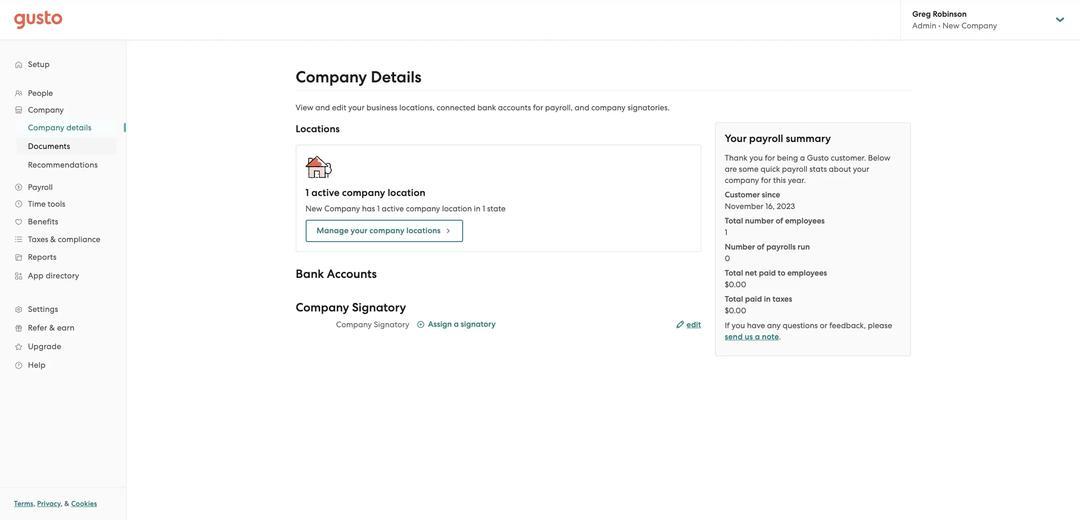 Task type: vqa. For each thing, say whether or not it's contained in the screenshot.
the add company 'link'
no



Task type: describe. For each thing, give the bounding box(es) containing it.
below
[[869, 153, 891, 163]]

view
[[296, 103, 314, 112]]

list containing customer since
[[725, 190, 902, 317]]

new company has 1 active company location in 1 state
[[306, 204, 506, 214]]

greg
[[913, 9, 932, 19]]

refer & earn
[[28, 324, 75, 333]]

november
[[725, 202, 764, 211]]

1 vertical spatial active
[[382, 204, 404, 214]]

people
[[28, 89, 53, 98]]

module__icon___go7vc image
[[417, 321, 425, 329]]

edit inside button
[[687, 320, 702, 330]]

1 inside total number of employees 1 number of payrolls run 0
[[725, 228, 728, 237]]

new inside greg robinson admin • new company
[[943, 21, 960, 30]]

connected
[[437, 103, 476, 112]]

time tools
[[28, 200, 65, 209]]

& for compliance
[[50, 235, 56, 244]]

bank accounts
[[296, 267, 377, 282]]

recommendations link
[[17, 157, 117, 173]]

business
[[367, 103, 398, 112]]

year.
[[789, 176, 806, 185]]

details
[[66, 123, 92, 132]]

net
[[746, 269, 758, 278]]

setup link
[[9, 56, 117, 73]]

some
[[739, 165, 759, 174]]

please
[[868, 321, 893, 331]]

total paid in taxes $0.00
[[725, 295, 793, 316]]

assign a signatory
[[428, 320, 496, 330]]

reports
[[28, 253, 57, 262]]

2 and from the left
[[575, 103, 590, 112]]

1 vertical spatial of
[[757, 242, 765, 252]]

help link
[[9, 357, 117, 374]]

this
[[774, 176, 787, 185]]

0 vertical spatial company signatory
[[296, 301, 406, 315]]

admin
[[913, 21, 937, 30]]

number
[[725, 242, 756, 252]]

$0.00 inside total paid in taxes $0.00
[[725, 306, 747, 316]]

1 , from the left
[[33, 500, 35, 509]]

0
[[725, 254, 731, 263]]

time
[[28, 200, 46, 209]]

taxes & compliance
[[28, 235, 100, 244]]

if you have any questions or feedback, please send us a note .
[[725, 321, 893, 342]]

quick
[[761, 165, 781, 174]]

stats
[[810, 165, 827, 174]]

signatory
[[461, 320, 496, 330]]

payrolls
[[767, 242, 796, 252]]

0 vertical spatial for
[[533, 103, 544, 112]]

note
[[763, 332, 780, 342]]

documents
[[28, 142, 70, 151]]

taxes & compliance button
[[9, 231, 117, 248]]

0 vertical spatial signatory
[[352, 301, 406, 315]]

locations
[[296, 123, 340, 135]]

16,
[[766, 202, 775, 211]]

2 , from the left
[[61, 500, 63, 509]]

locations,
[[400, 103, 435, 112]]

view and edit your business locations, connected bank accounts for payroll, and company signatories.
[[296, 103, 670, 112]]

run
[[798, 242, 811, 252]]

app directory link
[[9, 268, 117, 284]]

send
[[725, 332, 743, 342]]

& for earn
[[49, 324, 55, 333]]

privacy link
[[37, 500, 61, 509]]

a inside thank you for being a gusto customer. below are some quick payroll stats about your company for this year.
[[801, 153, 806, 163]]

being
[[778, 153, 799, 163]]

your inside manage your company locations link
[[351, 226, 368, 236]]

payroll,
[[546, 103, 573, 112]]

terms , privacy , & cookies
[[14, 500, 97, 509]]

total number of employees 1 number of payrolls run 0
[[725, 216, 825, 263]]

settings
[[28, 305, 58, 314]]

manage your company locations
[[317, 226, 441, 236]]

total for number
[[725, 216, 744, 226]]

benefits
[[28, 217, 58, 227]]

list containing company details
[[0, 118, 126, 174]]

0 vertical spatial in
[[474, 204, 481, 214]]

1 vertical spatial signatory
[[374, 320, 410, 330]]

company left signatories.
[[592, 103, 626, 112]]

•
[[939, 21, 941, 30]]

0 vertical spatial payroll
[[750, 132, 784, 145]]

reports link
[[9, 249, 117, 266]]

tools
[[48, 200, 65, 209]]

company up locations
[[406, 204, 440, 214]]

assign a signatory button
[[417, 319, 496, 332]]

you for some
[[750, 153, 763, 163]]

thank
[[725, 153, 748, 163]]

in inside total paid in taxes $0.00
[[764, 295, 771, 304]]

gusto
[[808, 153, 829, 163]]

1 active company location
[[306, 187, 426, 199]]

privacy
[[37, 500, 61, 509]]

$0.00 inside total net paid to employees $0.00
[[725, 280, 747, 290]]

assign
[[428, 320, 452, 330]]

people button
[[9, 85, 117, 102]]

customer since november 16, 2023
[[725, 190, 796, 211]]

your
[[725, 132, 747, 145]]

paid inside total net paid to employees $0.00
[[759, 269, 776, 278]]

help
[[28, 361, 46, 370]]

taxes
[[773, 295, 793, 304]]

total net paid to employees $0.00
[[725, 269, 828, 290]]

cookies button
[[71, 499, 97, 510]]

a inside assign a signatory button
[[454, 320, 459, 330]]

app
[[28, 271, 44, 281]]

0 vertical spatial your
[[348, 103, 365, 112]]

2 vertical spatial for
[[762, 176, 772, 185]]

about
[[829, 165, 852, 174]]

thank you for being a gusto customer. below are some quick payroll stats about your company for this year.
[[725, 153, 891, 185]]

gusto navigation element
[[0, 40, 126, 390]]

questions
[[783, 321, 818, 331]]

company button
[[9, 102, 117, 118]]

payroll button
[[9, 179, 117, 196]]

employees inside total number of employees 1 number of payrolls run 0
[[786, 216, 825, 226]]

company details
[[296, 68, 422, 87]]



Task type: locate. For each thing, give the bounding box(es) containing it.
$0.00 down net
[[725, 280, 747, 290]]

your inside thank you for being a gusto customer. below are some quick payroll stats about your company for this year.
[[854, 165, 870, 174]]

company inside company dropdown button
[[28, 105, 64, 115]]

signatory left module__icon___go7vc
[[374, 320, 410, 330]]

1 vertical spatial for
[[765, 153, 776, 163]]

0 vertical spatial a
[[801, 153, 806, 163]]

0 vertical spatial you
[[750, 153, 763, 163]]

location left state
[[442, 204, 472, 214]]

edit up "locations"
[[332, 103, 347, 112]]

0 horizontal spatial a
[[454, 320, 459, 330]]

settings link
[[9, 301, 117, 318]]

setup
[[28, 60, 50, 69]]

employees
[[786, 216, 825, 226], [788, 269, 828, 278]]

refer
[[28, 324, 47, 333]]

employees inside total net paid to employees $0.00
[[788, 269, 828, 278]]

number
[[746, 216, 774, 226]]

edit left if on the right bottom of the page
[[687, 320, 702, 330]]

0 vertical spatial paid
[[759, 269, 776, 278]]

1 and from the left
[[316, 103, 330, 112]]

or
[[820, 321, 828, 331]]

& inside taxes & compliance dropdown button
[[50, 235, 56, 244]]

2 vertical spatial &
[[64, 500, 69, 509]]

customer
[[725, 190, 761, 200]]

total
[[725, 216, 744, 226], [725, 269, 744, 278], [725, 295, 744, 304]]

in
[[474, 204, 481, 214], [764, 295, 771, 304]]

company inside company details link
[[28, 123, 64, 132]]

total inside total number of employees 1 number of payrolls run 0
[[725, 216, 744, 226]]

payroll
[[750, 132, 784, 145], [783, 165, 808, 174]]

signatories.
[[628, 103, 670, 112]]

signatory down accounts
[[352, 301, 406, 315]]

has
[[362, 204, 375, 214]]

benefits link
[[9, 214, 117, 230]]

total down november
[[725, 216, 744, 226]]

1 vertical spatial &
[[49, 324, 55, 333]]

0 vertical spatial employees
[[786, 216, 825, 226]]

you for us
[[732, 321, 746, 331]]

bank
[[296, 267, 324, 282]]

1 vertical spatial edit
[[687, 320, 702, 330]]

, left privacy link in the left of the page
[[33, 500, 35, 509]]

1 vertical spatial total
[[725, 269, 744, 278]]

of
[[776, 216, 784, 226], [757, 242, 765, 252]]

2 total from the top
[[725, 269, 744, 278]]

of left payrolls
[[757, 242, 765, 252]]

are
[[725, 165, 738, 174]]

$0.00
[[725, 280, 747, 290], [725, 306, 747, 316]]

feedback,
[[830, 321, 867, 331]]

us
[[745, 332, 753, 342]]

a right us
[[755, 332, 761, 342]]

1 horizontal spatial in
[[764, 295, 771, 304]]

company
[[962, 21, 998, 30], [296, 68, 367, 87], [28, 105, 64, 115], [28, 123, 64, 132], [325, 204, 360, 214], [296, 301, 349, 315], [336, 320, 372, 330]]

total for paid
[[725, 295, 744, 304]]

list
[[0, 85, 126, 375], [0, 118, 126, 174], [725, 190, 902, 317]]

summary
[[786, 132, 832, 145]]

0 horizontal spatial you
[[732, 321, 746, 331]]

total inside total net paid to employees $0.00
[[725, 269, 744, 278]]

1 horizontal spatial new
[[943, 21, 960, 30]]

0 vertical spatial &
[[50, 235, 56, 244]]

time tools button
[[9, 196, 117, 213]]

state
[[488, 204, 506, 214]]

employees right to
[[788, 269, 828, 278]]

of down 2023
[[776, 216, 784, 226]]

& left cookies button
[[64, 500, 69, 509]]

since
[[762, 190, 781, 200]]

company up has
[[342, 187, 386, 199]]

company down some
[[725, 176, 760, 185]]

active
[[312, 187, 340, 199], [382, 204, 404, 214]]

1 vertical spatial you
[[732, 321, 746, 331]]

1 vertical spatial payroll
[[783, 165, 808, 174]]

recommendations
[[28, 160, 98, 170]]

home image
[[14, 10, 62, 29]]

in left taxes
[[764, 295, 771, 304]]

for down quick at the top
[[762, 176, 772, 185]]

0 vertical spatial $0.00
[[725, 280, 747, 290]]

1 horizontal spatial ,
[[61, 500, 63, 509]]

total down '0' on the right of the page
[[725, 269, 744, 278]]

total up if on the right bottom of the page
[[725, 295, 744, 304]]

0 horizontal spatial and
[[316, 103, 330, 112]]

for left payroll,
[[533, 103, 544, 112]]

you right if on the right bottom of the page
[[732, 321, 746, 331]]

total for net
[[725, 269, 744, 278]]

1 vertical spatial company signatory
[[336, 320, 410, 330]]

your payroll summary
[[725, 132, 832, 145]]

company signatory
[[296, 301, 406, 315], [336, 320, 410, 330]]

signatory
[[352, 301, 406, 315], [374, 320, 410, 330]]

earn
[[57, 324, 75, 333]]

for
[[533, 103, 544, 112], [765, 153, 776, 163], [762, 176, 772, 185]]

employees down 2023
[[786, 216, 825, 226]]

your down customer.
[[854, 165, 870, 174]]

location
[[388, 187, 426, 199], [442, 204, 472, 214]]

payroll up the year.
[[783, 165, 808, 174]]

if
[[725, 321, 730, 331]]

& inside refer & earn link
[[49, 324, 55, 333]]

0 horizontal spatial ,
[[33, 500, 35, 509]]

& left earn at the bottom left of the page
[[49, 324, 55, 333]]

you inside thank you for being a gusto customer. below are some quick payroll stats about your company for this year.
[[750, 153, 763, 163]]

total inside total paid in taxes $0.00
[[725, 295, 744, 304]]

1 horizontal spatial edit
[[687, 320, 702, 330]]

edit button
[[677, 320, 702, 331]]

1 vertical spatial in
[[764, 295, 771, 304]]

new up manage
[[306, 204, 323, 214]]

company
[[592, 103, 626, 112], [725, 176, 760, 185], [342, 187, 386, 199], [406, 204, 440, 214], [370, 226, 405, 236]]

3 total from the top
[[725, 295, 744, 304]]

$0.00 up if on the right bottom of the page
[[725, 306, 747, 316]]

1 vertical spatial employees
[[788, 269, 828, 278]]

1 horizontal spatial a
[[755, 332, 761, 342]]

new down robinson
[[943, 21, 960, 30]]

1 $0.00 from the top
[[725, 280, 747, 290]]

location up new company has 1 active company location in 1 state
[[388, 187, 426, 199]]

payroll up being
[[750, 132, 784, 145]]

manage your company locations link
[[306, 220, 463, 242]]

2 $0.00 from the top
[[725, 306, 747, 316]]

your left business
[[348, 103, 365, 112]]

taxes
[[28, 235, 48, 244]]

paid left to
[[759, 269, 776, 278]]

2 horizontal spatial a
[[801, 153, 806, 163]]

directory
[[46, 271, 79, 281]]

you inside 'if you have any questions or feedback, please send us a note .'
[[732, 321, 746, 331]]

1 horizontal spatial you
[[750, 153, 763, 163]]

&
[[50, 235, 56, 244], [49, 324, 55, 333], [64, 500, 69, 509]]

2 vertical spatial your
[[351, 226, 368, 236]]

in left state
[[474, 204, 481, 214]]

, left cookies button
[[61, 500, 63, 509]]

have
[[748, 321, 766, 331]]

accounts
[[327, 267, 377, 282]]

edit
[[332, 103, 347, 112], [687, 320, 702, 330]]

1 vertical spatial $0.00
[[725, 306, 747, 316]]

0 vertical spatial of
[[776, 216, 784, 226]]

1 horizontal spatial and
[[575, 103, 590, 112]]

send us a note link
[[725, 332, 780, 342]]

company down has
[[370, 226, 405, 236]]

to
[[778, 269, 786, 278]]

and right view
[[316, 103, 330, 112]]

company inside greg robinson admin • new company
[[962, 21, 998, 30]]

0 horizontal spatial location
[[388, 187, 426, 199]]

upgrade
[[28, 342, 61, 352]]

robinson
[[933, 9, 967, 19]]

cookies
[[71, 500, 97, 509]]

0 horizontal spatial active
[[312, 187, 340, 199]]

1 vertical spatial your
[[854, 165, 870, 174]]

0 horizontal spatial in
[[474, 204, 481, 214]]

a right being
[[801, 153, 806, 163]]

you up some
[[750, 153, 763, 163]]

1 vertical spatial new
[[306, 204, 323, 214]]

0 horizontal spatial of
[[757, 242, 765, 252]]

company details
[[28, 123, 92, 132]]

1 horizontal spatial active
[[382, 204, 404, 214]]

paid down net
[[746, 295, 763, 304]]

a right assign
[[454, 320, 459, 330]]

.
[[780, 332, 782, 342]]

1 vertical spatial paid
[[746, 295, 763, 304]]

and
[[316, 103, 330, 112], [575, 103, 590, 112]]

app directory
[[28, 271, 79, 281]]

1 horizontal spatial of
[[776, 216, 784, 226]]

2 vertical spatial total
[[725, 295, 744, 304]]

0 vertical spatial total
[[725, 216, 744, 226]]

company details link
[[17, 119, 117, 136]]

0 vertical spatial active
[[312, 187, 340, 199]]

0 vertical spatial new
[[943, 21, 960, 30]]

accounts
[[498, 103, 531, 112]]

a inside 'if you have any questions or feedback, please send us a note .'
[[755, 332, 761, 342]]

0 horizontal spatial edit
[[332, 103, 347, 112]]

company inside thank you for being a gusto customer. below are some quick payroll stats about your company for this year.
[[725, 176, 760, 185]]

1 vertical spatial a
[[454, 320, 459, 330]]

locations
[[407, 226, 441, 236]]

paid inside total paid in taxes $0.00
[[746, 295, 763, 304]]

active up manage your company locations link
[[382, 204, 404, 214]]

1 horizontal spatial location
[[442, 204, 472, 214]]

upgrade link
[[9, 339, 117, 355]]

and right payroll,
[[575, 103, 590, 112]]

0 vertical spatial location
[[388, 187, 426, 199]]

new
[[943, 21, 960, 30], [306, 204, 323, 214]]

& right taxes on the left of the page
[[50, 235, 56, 244]]

details
[[371, 68, 422, 87]]

your down has
[[351, 226, 368, 236]]

list containing people
[[0, 85, 126, 375]]

1 total from the top
[[725, 216, 744, 226]]

bank
[[478, 103, 496, 112]]

2 vertical spatial a
[[755, 332, 761, 342]]

1
[[306, 187, 309, 199], [377, 204, 380, 214], [483, 204, 486, 214], [725, 228, 728, 237]]

for up quick at the top
[[765, 153, 776, 163]]

0 vertical spatial edit
[[332, 103, 347, 112]]

0 horizontal spatial new
[[306, 204, 323, 214]]

1 vertical spatial location
[[442, 204, 472, 214]]

payroll inside thank you for being a gusto customer. below are some quick payroll stats about your company for this year.
[[783, 165, 808, 174]]

active up manage
[[312, 187, 340, 199]]



